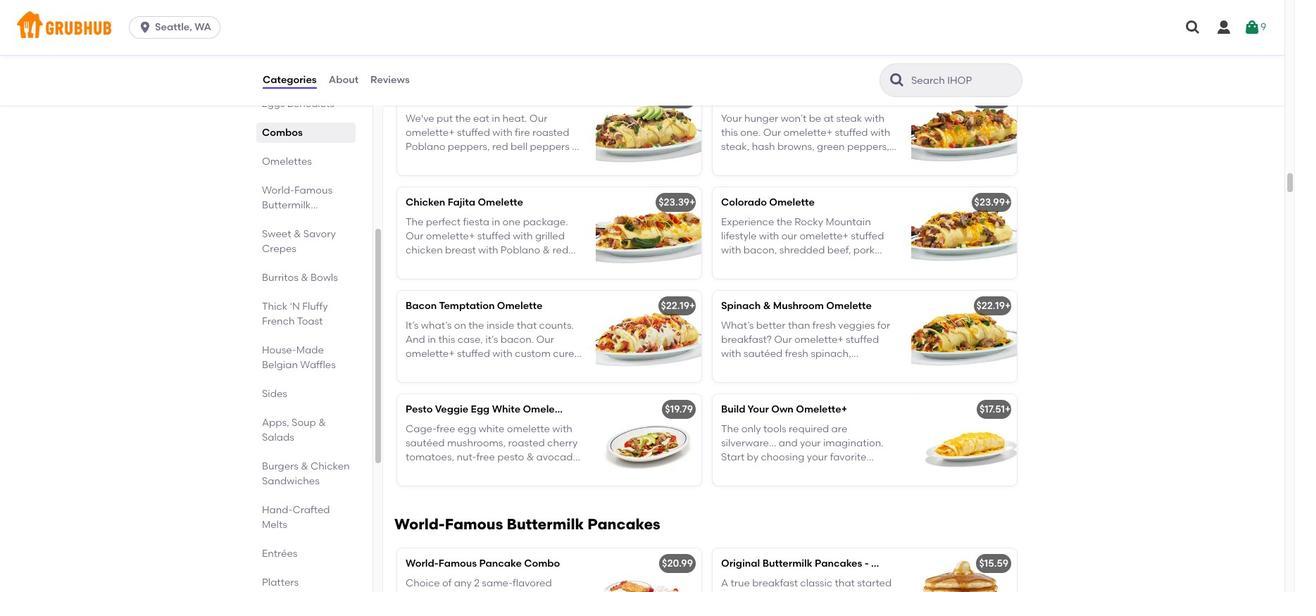 Task type: locate. For each thing, give the bounding box(es) containing it.
chicken fajita omelette image
[[596, 187, 701, 279]]

omelette
[[507, 423, 550, 435]]

0 horizontal spatial free
[[437, 423, 455, 435]]

0 horizontal spatial of
[[442, 577, 452, 589]]

with down nut-
[[441, 466, 461, 478]]

bacon temptation omelette image
[[596, 291, 701, 382]]

$22.19 + for bacon temptation omelette
[[661, 300, 695, 312]]

seattle, wa
[[155, 21, 211, 33]]

0 vertical spatial chicken
[[406, 196, 445, 208]]

1 vertical spatial world-
[[394, 515, 445, 533]]

$23.39 +
[[659, 93, 695, 105], [659, 196, 695, 208]]

0 horizontal spatial chicken
[[311, 461, 350, 473]]

$20.99
[[662, 557, 693, 569]]

$22.19 for bacon temptation omelette
[[661, 300, 689, 312]]

pancakes for world-famous buttermilk pancakes
[[587, 515, 660, 533]]

categories
[[263, 74, 317, 86]]

0 horizontal spatial $22.19 +
[[661, 300, 695, 312]]

& right soup
[[318, 417, 326, 429]]

your
[[748, 403, 769, 415]]

$23.39 left big
[[659, 93, 689, 105]]

2 horizontal spatial buttermilk
[[762, 557, 812, 569]]

+ for spicy poblano omelette
[[689, 93, 695, 105]]

omelette right temptation
[[497, 300, 542, 312]]

the
[[721, 423, 739, 435]]

with down same-
[[492, 592, 512, 592]]

0 vertical spatial famous
[[294, 185, 332, 196]]

same-
[[482, 577, 513, 589]]

1 $23.99 from the top
[[974, 93, 1005, 105]]

with
[[552, 423, 572, 435], [441, 466, 461, 478], [492, 592, 512, 592]]

chicken left fajita
[[406, 196, 445, 208]]

start
[[721, 452, 745, 464]]

seasonal
[[463, 466, 506, 478]]

+ for chicken fajita omelette
[[689, 196, 695, 208]]

chicken up sandwiches
[[311, 461, 350, 473]]

$15.59
[[979, 557, 1008, 569]]

eggs*
[[522, 592, 549, 592]]

1 vertical spatial favorite
[[848, 466, 885, 478]]

1 $23.39 + from the top
[[659, 93, 695, 105]]

0 horizontal spatial omelettes
[[262, 156, 312, 168]]

free down veggie
[[437, 423, 455, 435]]

2 down flavored
[[514, 592, 519, 592]]

2 $22.19 + from the left
[[976, 300, 1011, 312]]

$23.39 + left big
[[659, 93, 695, 105]]

0 vertical spatial free
[[437, 423, 455, 435]]

1 horizontal spatial free
[[476, 452, 495, 464]]

sandwiches
[[262, 475, 320, 487]]

true
[[731, 577, 750, 589]]

9 button
[[1244, 15, 1266, 40]]

$23.99 +
[[974, 93, 1011, 105], [974, 196, 1011, 208]]

0 horizontal spatial $22.19
[[661, 300, 689, 312]]

avocado.
[[536, 452, 581, 464]]

silverware...
[[721, 437, 776, 449]]

& down roasted
[[527, 452, 534, 464]]

world-famous pancake combo image
[[596, 548, 701, 592]]

apps, soup & salads
[[262, 417, 326, 444]]

& inside world-famous buttermilk pancakes sweet & savory crepes
[[294, 228, 301, 240]]

search icon image
[[889, 72, 906, 89]]

world- up the sweet at the top
[[262, 185, 294, 196]]

1 vertical spatial and
[[758, 466, 777, 478]]

$22.19 + for spinach & mushroom omelette
[[976, 300, 1011, 312]]

0 vertical spatial with
[[552, 423, 572, 435]]

famous up the any
[[439, 557, 477, 569]]

burritos
[[262, 272, 298, 284]]

spicy poblano omelette
[[406, 93, 523, 105]]

pesto
[[406, 403, 433, 415]]

$23.99 for big steak omelette
[[974, 93, 1005, 105]]

svg image inside seattle, wa button
[[138, 20, 152, 35]]

imagination.
[[823, 437, 884, 449]]

svg image
[[1184, 19, 1201, 36], [1215, 19, 1232, 36], [138, 20, 152, 35]]

made
[[296, 344, 324, 356]]

0 vertical spatial and
[[779, 437, 798, 449]]

a
[[721, 577, 728, 589]]

free up seasonal
[[476, 452, 495, 464]]

1 vertical spatial famous
[[445, 515, 503, 533]]

$23.99
[[974, 93, 1005, 105], [974, 196, 1005, 208]]

omelettes down combos
[[262, 156, 312, 168]]

2
[[474, 577, 480, 589], [514, 592, 519, 592]]

& up sandwiches
[[301, 461, 308, 473]]

pesto veggie egg white omelette image
[[596, 394, 701, 486]]

1 $22.19 from the left
[[661, 300, 689, 312]]

1 horizontal spatial $22.19 +
[[976, 300, 1011, 312]]

+ for build your own omelette+
[[1005, 403, 1011, 415]]

0 vertical spatial world-
[[262, 185, 294, 196]]

classic
[[800, 577, 833, 589]]

2 $23.99 + from the top
[[974, 196, 1011, 208]]

0 vertical spatial $23.39 +
[[659, 93, 695, 105]]

main navigation navigation
[[0, 0, 1284, 55]]

nut-
[[457, 452, 476, 464]]

0 vertical spatial omelettes
[[394, 50, 471, 68]]

$23.39 + left colorado
[[659, 196, 695, 208]]

tomatoes,
[[406, 452, 454, 464]]

world- up choice
[[406, 557, 439, 569]]

$22.19 for spinach & mushroom omelette
[[976, 300, 1005, 312]]

& right the sweet at the top
[[294, 228, 301, 240]]

that
[[835, 577, 855, 589]]

crepes
[[262, 243, 296, 255]]

1 horizontal spatial chicken
[[406, 196, 445, 208]]

(full
[[871, 557, 892, 569]]

famous for world-famous buttermilk pancakes
[[445, 515, 503, 533]]

2 $22.19 from the left
[[976, 300, 1005, 312]]

1 vertical spatial $23.99 +
[[974, 196, 1011, 208]]

buttermilk inside world-famous buttermilk pancakes sweet & savory crepes
[[262, 199, 311, 211]]

2 $23.39 + from the top
[[659, 196, 695, 208]]

1 $22.19 + from the left
[[661, 300, 695, 312]]

combos
[[262, 127, 303, 139]]

+ for big steak omelette
[[1005, 93, 1011, 105]]

0 horizontal spatial 2
[[474, 577, 480, 589]]

and down by
[[758, 466, 777, 478]]

1 vertical spatial $23.99
[[974, 196, 1005, 208]]

your
[[800, 437, 821, 449], [807, 452, 828, 464], [825, 466, 846, 478]]

1 vertical spatial of
[[785, 592, 794, 592]]

omelettes up "spicy"
[[394, 50, 471, 68]]

famous inside world-famous buttermilk pancakes sweet & savory crepes
[[294, 185, 332, 196]]

pancakes up the sweet at the top
[[262, 214, 309, 226]]

$23.99 + for colorado omelette
[[974, 196, 1011, 208]]

9
[[1260, 21, 1266, 33]]

1 $23.99 + from the top
[[974, 93, 1011, 105]]

your down the required
[[800, 437, 821, 449]]

mushroom
[[773, 300, 824, 312]]

big steak omelette
[[721, 93, 815, 105]]

1 horizontal spatial and
[[779, 437, 798, 449]]

any
[[454, 577, 472, 589]]

0 vertical spatial your
[[800, 437, 821, 449]]

world- inside world-famous buttermilk pancakes sweet & savory crepes
[[262, 185, 294, 196]]

pancakes for world-famous buttermilk pancakes sweet & savory crepes
[[262, 214, 309, 226]]

your up add
[[807, 452, 828, 464]]

world- for world-famous buttermilk pancakes
[[394, 515, 445, 533]]

a true breakfast classic that started it all. get five of our fluffy, world
[[721, 577, 895, 592]]

2 $23.39 from the top
[[659, 196, 689, 208]]

big
[[721, 93, 737, 105]]

0 horizontal spatial pancakes
[[262, 214, 309, 226]]

1 vertical spatial $23.39
[[659, 196, 689, 208]]

1 vertical spatial chicken
[[311, 461, 350, 473]]

buttermilk for world-famous buttermilk pancakes sweet & savory crepes
[[262, 199, 311, 211]]

1 horizontal spatial 2
[[514, 592, 519, 592]]

2 vertical spatial with
[[492, 592, 512, 592]]

thick 'n fluffy french toast
[[262, 301, 328, 327]]

only
[[741, 423, 761, 435]]

chicken inside "burgers & chicken sandwiches"
[[311, 461, 350, 473]]

0 horizontal spatial svg image
[[138, 20, 152, 35]]

famous up world-famous pancake combo
[[445, 515, 503, 533]]

omelette up omelette
[[523, 403, 568, 415]]

eggs
[[262, 98, 285, 110]]

omelette right fajita
[[478, 196, 523, 208]]

2 vertical spatial world-
[[406, 557, 439, 569]]

2 vertical spatial pancakes
[[815, 557, 862, 569]]

and
[[779, 437, 798, 449], [758, 466, 777, 478]]

about
[[329, 74, 359, 86]]

fresh
[[508, 466, 532, 478]]

mushrooms,
[[447, 437, 506, 449]]

0 vertical spatial $23.39
[[659, 93, 689, 105]]

0 vertical spatial $23.99 +
[[974, 93, 1011, 105]]

cherry
[[547, 437, 578, 449]]

buttermilk for world-famous buttermilk pancakes
[[507, 515, 584, 533]]

2 horizontal spatial svg image
[[1215, 19, 1232, 36]]

buttermilk up the combo
[[507, 515, 584, 533]]

1 vertical spatial $23.39 +
[[659, 196, 695, 208]]

omelette
[[477, 93, 523, 105], [769, 93, 815, 105], [478, 196, 523, 208], [769, 196, 815, 208], [497, 300, 542, 312], [826, 300, 872, 312], [523, 403, 568, 415]]

0 vertical spatial pancakes
[[262, 214, 309, 226]]

buttermilk up the sweet at the top
[[262, 199, 311, 211]]

omelettes
[[394, 50, 471, 68], [262, 156, 312, 168]]

with up cherry
[[552, 423, 572, 435]]

your right add
[[825, 466, 846, 478]]

0 horizontal spatial buttermilk
[[262, 199, 311, 211]]

1 horizontal spatial of
[[785, 592, 794, 592]]

world- down served
[[394, 515, 445, 533]]

1 vertical spatial pancakes
[[587, 515, 660, 533]]

combo
[[524, 557, 560, 569]]

1 horizontal spatial $22.19
[[976, 300, 1005, 312]]

build your own omelette+ image
[[911, 394, 1017, 486]]

stack)
[[894, 557, 925, 569]]

pancakes up that
[[815, 557, 862, 569]]

0 vertical spatial of
[[442, 577, 452, 589]]

0 vertical spatial buttermilk
[[262, 199, 311, 211]]

choice
[[406, 577, 440, 589]]

&
[[294, 228, 301, 240], [301, 272, 308, 284], [763, 300, 771, 312], [318, 417, 326, 429], [527, 452, 534, 464], [301, 461, 308, 473]]

original buttermilk pancakes - (full stack)
[[721, 557, 925, 569]]

famous
[[294, 185, 332, 196], [445, 515, 503, 533], [439, 557, 477, 569]]

the only tools required are silverware... and your imagination. start by choosing your favorite cheese and then add your favorite ingredients.
[[721, 423, 885, 492]]

pancakes inside world-famous buttermilk pancakes sweet & savory crepes
[[262, 214, 309, 226]]

1 horizontal spatial pancakes
[[587, 515, 660, 533]]

0 vertical spatial favorite
[[830, 452, 867, 464]]

of left the any
[[442, 577, 452, 589]]

entrées
[[262, 548, 297, 560]]

of inside the a true breakfast classic that started it all. get five of our fluffy, world
[[785, 592, 794, 592]]

0 horizontal spatial with
[[441, 466, 461, 478]]

1 $23.39 from the top
[[659, 93, 689, 105]]

0 vertical spatial $23.99
[[974, 93, 1005, 105]]

2 up served
[[474, 577, 480, 589]]

spinach & mushroom omelette image
[[911, 291, 1017, 382]]

buttermilk up breakfast
[[762, 557, 812, 569]]

& left bowls
[[301, 272, 308, 284]]

famous up savory
[[294, 185, 332, 196]]

1 vertical spatial buttermilk
[[507, 515, 584, 533]]

spicy
[[406, 93, 432, 105]]

1 vertical spatial omelettes
[[262, 156, 312, 168]]

cage-free egg white omelette with sautéed mushrooms, roasted cherry tomatoes, nut-free pesto & avocado. served with seasonal fresh fruit.
[[406, 423, 581, 478]]

world-
[[262, 185, 294, 196], [394, 515, 445, 533], [406, 557, 439, 569]]

$23.39 left colorado
[[659, 196, 689, 208]]

pancakes up world-famous pancake combo "image"
[[587, 515, 660, 533]]

2 vertical spatial famous
[[439, 557, 477, 569]]

and up choosing
[[779, 437, 798, 449]]

1 horizontal spatial buttermilk
[[507, 515, 584, 533]]

famous for world-famous pancake combo
[[439, 557, 477, 569]]

own
[[771, 403, 794, 415]]

1 vertical spatial with
[[441, 466, 461, 478]]

of left our
[[785, 592, 794, 592]]

1 horizontal spatial with
[[492, 592, 512, 592]]

2 $23.99 from the top
[[974, 196, 1005, 208]]

& inside cage-free egg white omelette with sautéed mushrooms, roasted cherry tomatoes, nut-free pesto & avocado. served with seasonal fresh fruit.
[[527, 452, 534, 464]]

hand-crafted melts
[[262, 504, 330, 531]]

favorite
[[830, 452, 867, 464], [848, 466, 885, 478]]



Task type: describe. For each thing, give the bounding box(es) containing it.
then
[[779, 466, 801, 478]]

cheese
[[721, 466, 755, 478]]

it
[[721, 592, 727, 592]]

poblano
[[434, 93, 475, 105]]

world- for world-famous pancake combo
[[406, 557, 439, 569]]

egg
[[471, 403, 490, 415]]

tools
[[763, 423, 786, 435]]

chicken fajita omelette
[[406, 196, 523, 208]]

egg
[[458, 423, 476, 435]]

world-famous pancake combo
[[406, 557, 560, 569]]

svg image
[[1244, 19, 1260, 36]]

1 horizontal spatial svg image
[[1184, 19, 1201, 36]]

$23.99 for colorado omelette
[[974, 196, 1005, 208]]

world-famous buttermilk pancakes sweet & savory crepes
[[262, 185, 336, 255]]

choice of any 2 same-flavored pancakes, served with 2 eggs* you
[[406, 577, 580, 592]]

original
[[721, 557, 760, 569]]

house-
[[262, 344, 296, 356]]

+ for bacon temptation omelette
[[689, 300, 695, 312]]

fajita
[[448, 196, 475, 208]]

omelette right mushroom
[[826, 300, 872, 312]]

veggie
[[435, 403, 468, 415]]

temptation
[[439, 300, 495, 312]]

pancakes,
[[406, 592, 455, 592]]

all.
[[730, 592, 743, 592]]

required
[[789, 423, 829, 435]]

0 horizontal spatial and
[[758, 466, 777, 478]]

-
[[865, 557, 869, 569]]

our
[[797, 592, 812, 592]]

white
[[479, 423, 505, 435]]

$23.99 + for big steak omelette
[[974, 93, 1011, 105]]

roasted
[[508, 437, 545, 449]]

omelette right steak
[[769, 93, 815, 105]]

burgers
[[262, 461, 298, 473]]

$17.51 +
[[979, 403, 1011, 415]]

'n
[[290, 301, 300, 313]]

$23.39 + for big steak omelette
[[659, 93, 695, 105]]

big steak omelette image
[[911, 84, 1017, 175]]

fruit.
[[534, 466, 556, 478]]

categories button
[[262, 55, 317, 106]]

2 vertical spatial buttermilk
[[762, 557, 812, 569]]

thick
[[262, 301, 287, 313]]

steak
[[739, 93, 767, 105]]

omelette right poblano
[[477, 93, 523, 105]]

$23.39 for colorado
[[659, 196, 689, 208]]

sides
[[262, 388, 287, 400]]

french
[[262, 315, 295, 327]]

pesto
[[497, 452, 524, 464]]

wa
[[195, 21, 211, 33]]

started
[[857, 577, 892, 589]]

white
[[492, 403, 521, 415]]

+ for spinach & mushroom omelette
[[1005, 300, 1011, 312]]

+ for colorado omelette
[[1005, 196, 1011, 208]]

omelette right colorado
[[769, 196, 815, 208]]

Search IHOP search field
[[910, 74, 1018, 87]]

$17.51
[[979, 403, 1005, 415]]

breakfast
[[752, 577, 798, 589]]

world-famous buttermilk pancakes
[[394, 515, 660, 533]]

add
[[803, 466, 823, 478]]

belgian
[[262, 359, 298, 371]]

1 vertical spatial free
[[476, 452, 495, 464]]

bacon temptation omelette
[[406, 300, 542, 312]]

apps,
[[262, 417, 289, 429]]

2 horizontal spatial with
[[552, 423, 572, 435]]

ingredients.
[[721, 480, 777, 492]]

benedicts
[[288, 98, 335, 110]]

build
[[721, 403, 745, 415]]

2 horizontal spatial pancakes
[[815, 557, 862, 569]]

savory
[[303, 228, 336, 240]]

1 horizontal spatial omelettes
[[394, 50, 471, 68]]

spinach & mushroom omelette
[[721, 300, 872, 312]]

soup
[[292, 417, 316, 429]]

colorado omelette
[[721, 196, 815, 208]]

& right spinach at right
[[763, 300, 771, 312]]

$23.39 for big
[[659, 93, 689, 105]]

1 vertical spatial your
[[807, 452, 828, 464]]

omelette+
[[796, 403, 847, 415]]

by
[[747, 452, 759, 464]]

original buttermilk pancakes - (full stack) image
[[911, 548, 1017, 592]]

crafted
[[293, 504, 330, 516]]

platters
[[262, 577, 299, 589]]

seattle,
[[155, 21, 192, 33]]

reviews
[[370, 74, 410, 86]]

& inside the apps, soup & salads
[[318, 417, 326, 429]]

seattle, wa button
[[129, 16, 226, 39]]

about button
[[328, 55, 359, 106]]

reviews button
[[370, 55, 410, 106]]

$23.39 + for colorado omelette
[[659, 196, 695, 208]]

0 vertical spatial 2
[[474, 577, 480, 589]]

served
[[406, 466, 439, 478]]

hand-
[[262, 504, 293, 516]]

salads
[[262, 432, 294, 444]]

bowls
[[311, 272, 338, 284]]

colorado omelette image
[[911, 187, 1017, 279]]

1 vertical spatial 2
[[514, 592, 519, 592]]

2 vertical spatial your
[[825, 466, 846, 478]]

fluffy,
[[815, 592, 840, 592]]

burritos & bowls
[[262, 272, 338, 284]]

spicy poblano omelette image
[[596, 84, 701, 175]]

of inside choice of any 2 same-flavored pancakes, served with 2 eggs* you
[[442, 577, 452, 589]]

are
[[831, 423, 847, 435]]

flavored
[[513, 577, 552, 589]]

& inside "burgers & chicken sandwiches"
[[301, 461, 308, 473]]

house-made belgian waffles
[[262, 344, 336, 371]]

with inside choice of any 2 same-flavored pancakes, served with 2 eggs* you
[[492, 592, 512, 592]]



Task type: vqa. For each thing, say whether or not it's contained in the screenshot.
DAILY
no



